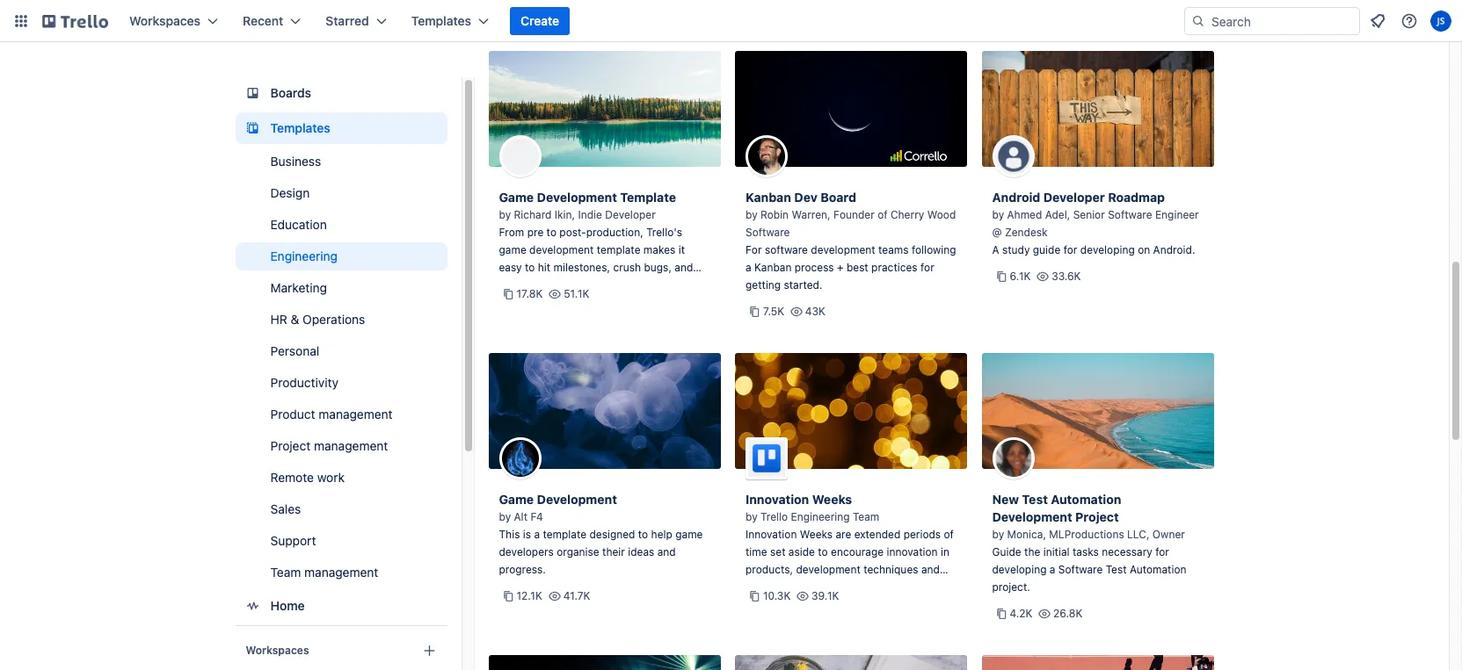Task type: locate. For each thing, give the bounding box(es) containing it.
0 vertical spatial template
[[597, 244, 641, 257]]

templates
[[411, 13, 471, 28], [270, 120, 330, 135]]

monica, mlproductions llc, owner image
[[992, 438, 1035, 480]]

game down from
[[499, 244, 526, 257]]

1 horizontal spatial game
[[676, 528, 703, 542]]

management for team management
[[304, 565, 378, 580]]

2 vertical spatial software
[[1059, 564, 1103, 577]]

development down post-
[[529, 244, 594, 257]]

adel,
[[1045, 208, 1070, 222]]

of up in
[[944, 528, 954, 542]]

2 game from the top
[[499, 492, 534, 507]]

0 horizontal spatial team
[[270, 565, 301, 580]]

for
[[1064, 244, 1078, 257], [921, 261, 934, 274], [613, 279, 627, 292], [1156, 546, 1169, 559]]

2 vertical spatial and
[[921, 564, 940, 577]]

innovation up trello
[[746, 492, 809, 507]]

development up 'monica,'
[[992, 510, 1073, 525]]

templates right starred dropdown button
[[411, 13, 471, 28]]

development inside game development template by richard ikin, indie developer from pre to post-production, trello's game development template makes it easy to hit milestones, crush bugs, and develop a release plan for your indie game.
[[529, 244, 594, 257]]

4.2k
[[1010, 608, 1033, 621]]

software down robin
[[746, 226, 790, 239]]

development inside 'kanban dev board by robin warren, founder of cherry wood software for software development teams following a kanban process + best practices for getting started.'
[[811, 244, 876, 257]]

education
[[270, 217, 327, 232]]

a inside innovation weeks by trello engineering team innovation weeks are extended periods of time set aside to encourage innovation in products, development techniques and the development ecosystem within a company or team.
[[921, 581, 927, 594]]

a down the for at the top of page
[[746, 261, 751, 274]]

12.1k
[[517, 590, 542, 603]]

best
[[847, 261, 869, 274]]

1 horizontal spatial of
[[944, 528, 954, 542]]

a inside new test automation development project by monica, mlproductions llc, owner guide the initial tasks necessary for developing a software test automation project.
[[1050, 564, 1056, 577]]

is
[[523, 528, 531, 542]]

sales link
[[235, 496, 447, 524]]

alt
[[514, 511, 528, 524]]

ahmed
[[1007, 208, 1042, 222]]

a right within
[[921, 581, 927, 594]]

starred
[[326, 13, 369, 28]]

1 vertical spatial game
[[499, 492, 534, 507]]

test right new
[[1022, 492, 1048, 507]]

project up mlproductions
[[1076, 510, 1119, 525]]

test down necessary
[[1106, 564, 1127, 577]]

0 vertical spatial and
[[675, 261, 693, 274]]

tasks
[[1073, 546, 1099, 559]]

51.1k
[[564, 288, 590, 301]]

ikin,
[[555, 208, 575, 222]]

search image
[[1191, 14, 1206, 28]]

1 horizontal spatial software
[[1059, 564, 1103, 577]]

primary element
[[0, 0, 1462, 42]]

1 horizontal spatial engineering
[[791, 511, 850, 524]]

pre
[[527, 226, 544, 239]]

1 horizontal spatial developing
[[1081, 244, 1135, 257]]

by inside game development by alt f4 this is a template designed to help game developers organise their ideas and progress.
[[499, 511, 511, 524]]

remote
[[270, 470, 314, 485]]

zendesk
[[1005, 226, 1048, 239]]

aside
[[789, 546, 815, 559]]

0 vertical spatial game
[[499, 190, 534, 205]]

game up richard
[[499, 190, 534, 205]]

@
[[992, 226, 1002, 239]]

the inside innovation weeks by trello engineering team innovation weeks are extended periods of time set aside to encourage innovation in products, development techniques and the development ecosystem within a company or team.
[[746, 581, 762, 594]]

1 vertical spatial developer
[[605, 208, 656, 222]]

alt f4 image
[[499, 438, 541, 480]]

game up 'alt'
[[499, 492, 534, 507]]

developing left on
[[1081, 244, 1135, 257]]

game inside game development template by richard ikin, indie developer from pre to post-production, trello's game development template makes it easy to hit milestones, crush bugs, and develop a release plan for your indie game.
[[499, 190, 534, 205]]

game inside game development template by richard ikin, indie developer from pre to post-production, trello's game development template makes it easy to hit milestones, crush bugs, and develop a release plan for your indie game.
[[499, 244, 526, 257]]

developer up production,
[[605, 208, 656, 222]]

0 vertical spatial development
[[537, 190, 617, 205]]

0 vertical spatial game
[[499, 244, 526, 257]]

practices
[[871, 261, 918, 274]]

project up remote
[[270, 439, 311, 454]]

development up ikin,
[[537, 190, 617, 205]]

development up f4
[[537, 492, 617, 507]]

team up extended
[[853, 511, 880, 524]]

initial
[[1043, 546, 1070, 559]]

0 vertical spatial software
[[1108, 208, 1152, 222]]

0 horizontal spatial engineering
[[270, 249, 338, 264]]

template up 'organise' at the bottom of page
[[543, 528, 587, 542]]

and down innovation
[[921, 564, 940, 577]]

weeks
[[812, 492, 852, 507], [800, 528, 833, 542]]

innovation down trello
[[746, 528, 797, 542]]

a
[[992, 244, 999, 257]]

engineering up marketing
[[270, 249, 338, 264]]

create a workspace image
[[419, 641, 440, 662]]

team management
[[270, 565, 378, 580]]

1 vertical spatial software
[[746, 226, 790, 239]]

to inside innovation weeks by trello engineering team innovation weeks are extended periods of time set aside to encourage innovation in products, development techniques and the development ecosystem within a company or team.
[[818, 546, 828, 559]]

and down it
[[675, 261, 693, 274]]

by left 'alt'
[[499, 511, 511, 524]]

home
[[270, 599, 305, 614]]

1 vertical spatial test
[[1106, 564, 1127, 577]]

1 horizontal spatial automation
[[1130, 564, 1187, 577]]

management for project management
[[314, 439, 388, 454]]

1 vertical spatial templates
[[270, 120, 330, 135]]

management down productivity 'link'
[[319, 407, 393, 422]]

template inside game development template by richard ikin, indie developer from pre to post-production, trello's game development template makes it easy to hit milestones, crush bugs, and develop a release plan for your indie game.
[[597, 244, 641, 257]]

to right the pre
[[547, 226, 557, 239]]

0 vertical spatial workspaces
[[129, 13, 201, 28]]

1 horizontal spatial templates
[[411, 13, 471, 28]]

0 horizontal spatial of
[[878, 208, 888, 222]]

software down the roadmap
[[1108, 208, 1152, 222]]

1 horizontal spatial the
[[1024, 546, 1041, 559]]

0 vertical spatial of
[[878, 208, 888, 222]]

android developer roadmap by ahmed adel, senior software engineer @ zendesk a study guide for developing on android.
[[992, 190, 1199, 257]]

2 horizontal spatial software
[[1108, 208, 1152, 222]]

developer inside game development template by richard ikin, indie developer from pre to post-production, trello's game development template makes it easy to hit milestones, crush bugs, and develop a release plan for your indie game.
[[605, 208, 656, 222]]

game right help
[[676, 528, 703, 542]]

0 horizontal spatial developing
[[992, 564, 1047, 577]]

0 vertical spatial automation
[[1051, 492, 1121, 507]]

project management
[[270, 439, 388, 454]]

engineering up "are"
[[791, 511, 850, 524]]

starred button
[[315, 7, 397, 35]]

engineer
[[1155, 208, 1199, 222]]

template down production,
[[597, 244, 641, 257]]

started.
[[784, 279, 823, 292]]

0 vertical spatial innovation
[[746, 492, 809, 507]]

the
[[1024, 546, 1041, 559], [746, 581, 762, 594]]

1 horizontal spatial developer
[[1044, 190, 1105, 205]]

0 horizontal spatial templates
[[270, 120, 330, 135]]

by left trello
[[746, 511, 758, 524]]

on
[[1138, 244, 1150, 257]]

game inside game development by alt f4 this is a template designed to help game developers organise their ideas and progress.
[[499, 492, 534, 507]]

1 vertical spatial engineering
[[791, 511, 850, 524]]

0 horizontal spatial template
[[543, 528, 587, 542]]

by up @
[[992, 208, 1004, 222]]

of left cherry
[[878, 208, 888, 222]]

innovation
[[887, 546, 938, 559]]

by left robin
[[746, 208, 758, 222]]

boards
[[270, 85, 311, 100]]

makes
[[644, 244, 676, 257]]

and inside game development by alt f4 this is a template designed to help game developers organise their ideas and progress.
[[657, 546, 676, 559]]

warren,
[[792, 208, 831, 222]]

1 vertical spatial game
[[676, 528, 703, 542]]

for down "owner"
[[1156, 546, 1169, 559]]

software
[[1108, 208, 1152, 222], [746, 226, 790, 239], [1059, 564, 1103, 577]]

guide
[[1033, 244, 1061, 257]]

Search field
[[1206, 8, 1359, 34]]

1 vertical spatial management
[[314, 439, 388, 454]]

robin warren, founder of cherry wood software image
[[746, 135, 788, 178]]

support link
[[235, 528, 447, 556]]

management for product management
[[319, 407, 393, 422]]

management down support link
[[304, 565, 378, 580]]

engineering inside innovation weeks by trello engineering team innovation weeks are extended periods of time set aside to encourage innovation in products, development techniques and the development ecosystem within a company or team.
[[791, 511, 850, 524]]

owner
[[1153, 528, 1185, 542]]

for down crush
[[613, 279, 627, 292]]

llc,
[[1127, 528, 1150, 542]]

development inside game development by alt f4 this is a template designed to help game developers organise their ideas and progress.
[[537, 492, 617, 507]]

0 vertical spatial the
[[1024, 546, 1041, 559]]

0 horizontal spatial game
[[499, 244, 526, 257]]

1 vertical spatial and
[[657, 546, 676, 559]]

0 horizontal spatial automation
[[1051, 492, 1121, 507]]

kanban up getting
[[754, 261, 792, 274]]

android
[[992, 190, 1041, 205]]

game for game development template
[[499, 190, 534, 205]]

1 vertical spatial innovation
[[746, 528, 797, 542]]

templates inside popup button
[[411, 13, 471, 28]]

0 vertical spatial management
[[319, 407, 393, 422]]

a inside game development template by richard ikin, indie developer from pre to post-production, trello's game development template makes it easy to hit milestones, crush bugs, and develop a release plan for your indie game.
[[541, 279, 547, 292]]

by up guide
[[992, 528, 1004, 542]]

1 vertical spatial weeks
[[800, 528, 833, 542]]

necessary
[[1102, 546, 1153, 559]]

1 vertical spatial the
[[746, 581, 762, 594]]

development inside new test automation development project by monica, mlproductions llc, owner guide the initial tasks necessary for developing a software test automation project.
[[992, 510, 1073, 525]]

39.1k
[[812, 590, 839, 603]]

game
[[499, 190, 534, 205], [499, 492, 534, 507]]

1 vertical spatial developing
[[992, 564, 1047, 577]]

1 vertical spatial of
[[944, 528, 954, 542]]

the up company
[[746, 581, 762, 594]]

personal link
[[235, 338, 447, 366]]

7.5k
[[763, 305, 784, 318]]

automation up mlproductions
[[1051, 492, 1121, 507]]

education link
[[235, 211, 447, 239]]

by inside 'kanban dev board by robin warren, founder of cherry wood software for software development teams following a kanban process + best practices for getting started.'
[[746, 208, 758, 222]]

0 horizontal spatial the
[[746, 581, 762, 594]]

0 vertical spatial developer
[[1044, 190, 1105, 205]]

1 horizontal spatial project
[[1076, 510, 1119, 525]]

hr & operations
[[270, 312, 365, 327]]

roadmap
[[1108, 190, 1165, 205]]

management
[[319, 407, 393, 422], [314, 439, 388, 454], [304, 565, 378, 580]]

management down product management link
[[314, 439, 388, 454]]

trello engineering team image
[[746, 438, 788, 480]]

0 horizontal spatial test
[[1022, 492, 1048, 507]]

mlproductions
[[1049, 528, 1124, 542]]

1 horizontal spatial team
[[853, 511, 880, 524]]

development inside game development template by richard ikin, indie developer from pre to post-production, trello's game development template makes it easy to hit milestones, crush bugs, and develop a release plan for your indie game.
[[537, 190, 617, 205]]

1 vertical spatial development
[[537, 492, 617, 507]]

wood
[[927, 208, 956, 222]]

a right is
[[534, 528, 540, 542]]

weeks up aside
[[800, 528, 833, 542]]

software down tasks
[[1059, 564, 1103, 577]]

a down hit at the left top of page
[[541, 279, 547, 292]]

richard
[[514, 208, 552, 222]]

to right aside
[[818, 546, 828, 559]]

remote work
[[270, 470, 345, 485]]

from
[[499, 226, 524, 239]]

and inside innovation weeks by trello engineering team innovation weeks are extended periods of time set aside to encourage innovation in products, development techniques and the development ecosystem within a company or team.
[[921, 564, 940, 577]]

developing
[[1081, 244, 1135, 257], [992, 564, 1047, 577]]

software
[[765, 244, 808, 257]]

0 horizontal spatial software
[[746, 226, 790, 239]]

2 vertical spatial management
[[304, 565, 378, 580]]

a down initial
[[1050, 564, 1056, 577]]

development
[[537, 190, 617, 205], [537, 492, 617, 507], [992, 510, 1073, 525]]

templates up the business
[[270, 120, 330, 135]]

team inside innovation weeks by trello engineering team innovation weeks are extended periods of time set aside to encourage innovation in products, development techniques and the development ecosystem within a company or team.
[[853, 511, 880, 524]]

developing up project. on the right
[[992, 564, 1047, 577]]

0 horizontal spatial developer
[[605, 208, 656, 222]]

and down help
[[657, 546, 676, 559]]

for down "following"
[[921, 261, 934, 274]]

to up ideas
[[638, 528, 648, 542]]

team down support
[[270, 565, 301, 580]]

0 vertical spatial project
[[270, 439, 311, 454]]

by up from
[[499, 208, 511, 222]]

the down 'monica,'
[[1024, 546, 1041, 559]]

within
[[889, 581, 918, 594]]

0 vertical spatial team
[[853, 511, 880, 524]]

template
[[597, 244, 641, 257], [543, 528, 587, 542]]

0 vertical spatial templates
[[411, 13, 471, 28]]

2 vertical spatial development
[[992, 510, 1073, 525]]

workspaces
[[129, 13, 201, 28], [246, 645, 309, 658]]

0 vertical spatial developing
[[1081, 244, 1135, 257]]

team management link
[[235, 559, 447, 587]]

1 vertical spatial project
[[1076, 510, 1119, 525]]

0 horizontal spatial workspaces
[[129, 13, 201, 28]]

and
[[675, 261, 693, 274], [657, 546, 676, 559], [921, 564, 940, 577]]

1 vertical spatial template
[[543, 528, 587, 542]]

1 horizontal spatial test
[[1106, 564, 1127, 577]]

following
[[912, 244, 956, 257]]

weeks up "are"
[[812, 492, 852, 507]]

kanban up robin
[[746, 190, 791, 205]]

development up + on the right of page
[[811, 244, 876, 257]]

back to home image
[[42, 7, 108, 35]]

1 horizontal spatial template
[[597, 244, 641, 257]]

project
[[270, 439, 311, 454], [1076, 510, 1119, 525]]

developer
[[1044, 190, 1105, 205], [605, 208, 656, 222]]

developer up senior
[[1044, 190, 1105, 205]]

in
[[941, 546, 950, 559]]

ecosystem
[[832, 581, 886, 594]]

1 vertical spatial workspaces
[[246, 645, 309, 658]]

automation down necessary
[[1130, 564, 1187, 577]]

for right guide at the right top of the page
[[1064, 244, 1078, 257]]

1 game from the top
[[499, 190, 534, 205]]



Task type: vqa. For each thing, say whether or not it's contained in the screenshot.
'focus'
no



Task type: describe. For each thing, give the bounding box(es) containing it.
26.8k
[[1054, 608, 1083, 621]]

bugs,
[[644, 261, 672, 274]]

engineering link
[[235, 243, 447, 271]]

guide
[[992, 546, 1021, 559]]

indie
[[655, 279, 679, 292]]

software inside 'kanban dev board by robin warren, founder of cherry wood software for software development teams following a kanban process + best practices for getting started.'
[[746, 226, 790, 239]]

marketing
[[270, 281, 327, 295]]

project.
[[992, 581, 1030, 594]]

software inside android developer roadmap by ahmed adel, senior software engineer @ zendesk a study guide for developing on android.
[[1108, 208, 1152, 222]]

production,
[[586, 226, 643, 239]]

1 vertical spatial team
[[270, 565, 301, 580]]

developing inside new test automation development project by monica, mlproductions llc, owner guide the initial tasks necessary for developing a software test automation project.
[[992, 564, 1047, 577]]

android.
[[1153, 244, 1195, 257]]

product management
[[270, 407, 393, 422]]

templates link
[[235, 113, 447, 144]]

by inside new test automation development project by monica, mlproductions llc, owner guide the initial tasks necessary for developing a software test automation project.
[[992, 528, 1004, 542]]

designed
[[590, 528, 635, 542]]

help
[[651, 528, 673, 542]]

dev
[[794, 190, 818, 205]]

new
[[992, 492, 1019, 507]]

game inside game development by alt f4 this is a template designed to help game developers organise their ideas and progress.
[[676, 528, 703, 542]]

their
[[602, 546, 625, 559]]

workspaces button
[[119, 7, 229, 35]]

the inside new test automation development project by monica, mlproductions llc, owner guide the initial tasks necessary for developing a software test automation project.
[[1024, 546, 1041, 559]]

of inside innovation weeks by trello engineering team innovation weeks are extended periods of time set aside to encourage innovation in products, development techniques and the development ecosystem within a company or team.
[[944, 528, 954, 542]]

by inside android developer roadmap by ahmed adel, senior software engineer @ zendesk a study guide for developing on android.
[[992, 208, 1004, 222]]

game development by alt f4 this is a template designed to help game developers organise their ideas and progress.
[[499, 492, 703, 577]]

a inside 'kanban dev board by robin warren, founder of cherry wood software for software development teams following a kanban process + best practices for getting started.'
[[746, 261, 751, 274]]

richard ikin, indie developer image
[[499, 135, 541, 178]]

1 horizontal spatial workspaces
[[246, 645, 309, 658]]

by inside innovation weeks by trello engineering team innovation weeks are extended periods of time set aside to encourage innovation in products, development techniques and the development ecosystem within a company or team.
[[746, 511, 758, 524]]

trello
[[761, 511, 788, 524]]

of inside 'kanban dev board by robin warren, founder of cherry wood software for software development teams following a kanban process + best practices for getting started.'
[[878, 208, 888, 222]]

for inside new test automation development project by monica, mlproductions llc, owner guide the initial tasks necessary for developing a software test automation project.
[[1156, 546, 1169, 559]]

1 vertical spatial automation
[[1130, 564, 1187, 577]]

0 vertical spatial test
[[1022, 492, 1048, 507]]

design link
[[235, 179, 447, 208]]

plan
[[589, 279, 610, 292]]

41.7k
[[563, 590, 590, 603]]

workspaces inside workspaces dropdown button
[[129, 13, 201, 28]]

or
[[794, 599, 804, 612]]

support
[[270, 534, 316, 549]]

0 vertical spatial weeks
[[812, 492, 852, 507]]

hr & operations link
[[235, 306, 447, 334]]

personal
[[270, 344, 319, 359]]

43k
[[805, 305, 826, 318]]

0 vertical spatial engineering
[[270, 249, 338, 264]]

study
[[1002, 244, 1030, 257]]

recent button
[[232, 7, 312, 35]]

getting
[[746, 279, 781, 292]]

template inside game development by alt f4 this is a template designed to help game developers organise their ideas and progress.
[[543, 528, 587, 542]]

+
[[837, 261, 844, 274]]

1 innovation from the top
[[746, 492, 809, 507]]

create
[[521, 13, 559, 28]]

development up or
[[765, 581, 829, 594]]

marketing link
[[235, 274, 447, 302]]

boards link
[[235, 77, 447, 109]]

template board image
[[242, 118, 263, 139]]

open information menu image
[[1401, 12, 1418, 30]]

game development template by richard ikin, indie developer from pre to post-production, trello's game development template makes it easy to hit milestones, crush bugs, and develop a release plan for your indie game.
[[499, 190, 693, 310]]

project inside new test automation development project by monica, mlproductions llc, owner guide the initial tasks necessary for developing a software test automation project.
[[1076, 510, 1119, 525]]

home image
[[242, 596, 263, 617]]

productivity
[[270, 375, 339, 390]]

development for by
[[537, 492, 617, 507]]

indie
[[578, 208, 602, 222]]

developer inside android developer roadmap by ahmed adel, senior software engineer @ zendesk a study guide for developing on android.
[[1044, 190, 1105, 205]]

innovation weeks by trello engineering team innovation weeks are extended periods of time set aside to encourage innovation in products, development techniques and the development ecosystem within a company or team.
[[746, 492, 954, 612]]

periods
[[904, 528, 941, 542]]

monica,
[[1007, 528, 1046, 542]]

senior
[[1073, 208, 1105, 222]]

&
[[291, 312, 299, 327]]

product management link
[[235, 401, 447, 429]]

for inside game development template by richard ikin, indie developer from pre to post-production, trello's game development template makes it easy to hit milestones, crush bugs, and develop a release plan for your indie game.
[[613, 279, 627, 292]]

templates button
[[401, 7, 499, 35]]

board image
[[242, 83, 263, 104]]

extended
[[854, 528, 901, 542]]

business link
[[235, 148, 447, 176]]

teams
[[878, 244, 909, 257]]

to inside game development by alt f4 this is a template designed to help game developers organise their ideas and progress.
[[638, 528, 648, 542]]

10.3k
[[763, 590, 791, 603]]

ideas
[[628, 546, 655, 559]]

jacob simon (jacobsimon16) image
[[1431, 11, 1452, 32]]

33.6k
[[1052, 270, 1081, 283]]

0 vertical spatial kanban
[[746, 190, 791, 205]]

17.8k
[[517, 288, 543, 301]]

company
[[746, 599, 791, 612]]

create button
[[510, 7, 570, 35]]

new test automation development project by monica, mlproductions llc, owner guide the initial tasks necessary for developing a software test automation project.
[[992, 492, 1187, 594]]

a inside game development by alt f4 this is a template designed to help game developers organise their ideas and progress.
[[534, 528, 540, 542]]

encourage
[[831, 546, 884, 559]]

by inside game development template by richard ikin, indie developer from pre to post-production, trello's game development template makes it easy to hit milestones, crush bugs, and develop a release plan for your indie game.
[[499, 208, 511, 222]]

and inside game development template by richard ikin, indie developer from pre to post-production, trello's game development template makes it easy to hit milestones, crush bugs, and develop a release plan for your indie game.
[[675, 261, 693, 274]]

for inside 'kanban dev board by robin warren, founder of cherry wood software for software development teams following a kanban process + best practices for getting started.'
[[921, 261, 934, 274]]

founder
[[834, 208, 875, 222]]

development for template
[[537, 190, 617, 205]]

1 vertical spatial kanban
[[754, 261, 792, 274]]

for inside android developer roadmap by ahmed adel, senior software engineer @ zendesk a study guide for developing on android.
[[1064, 244, 1078, 257]]

0 horizontal spatial project
[[270, 439, 311, 454]]

developing inside android developer roadmap by ahmed adel, senior software engineer @ zendesk a study guide for developing on android.
[[1081, 244, 1135, 257]]

this
[[499, 528, 520, 542]]

set
[[770, 546, 786, 559]]

milestones,
[[554, 261, 610, 274]]

2 innovation from the top
[[746, 528, 797, 542]]

to left hit at the left top of page
[[525, 261, 535, 274]]

software inside new test automation development project by monica, mlproductions llc, owner guide the initial tasks necessary for developing a software test automation project.
[[1059, 564, 1103, 577]]

hr
[[270, 312, 287, 327]]

are
[[836, 528, 851, 542]]

development up 39.1k
[[796, 564, 861, 577]]

6.1k
[[1010, 270, 1031, 283]]

business
[[270, 154, 321, 169]]

0 notifications image
[[1367, 11, 1388, 32]]

work
[[317, 470, 345, 485]]

your
[[630, 279, 652, 292]]

developers
[[499, 546, 554, 559]]

remote work link
[[235, 464, 447, 492]]

home link
[[235, 591, 447, 623]]

organise
[[557, 546, 599, 559]]

sales
[[270, 502, 301, 517]]

game for game development
[[499, 492, 534, 507]]

project management link
[[235, 433, 447, 461]]

game.
[[499, 296, 530, 310]]

ahmed adel, senior software engineer @ zendesk image
[[992, 135, 1035, 178]]



